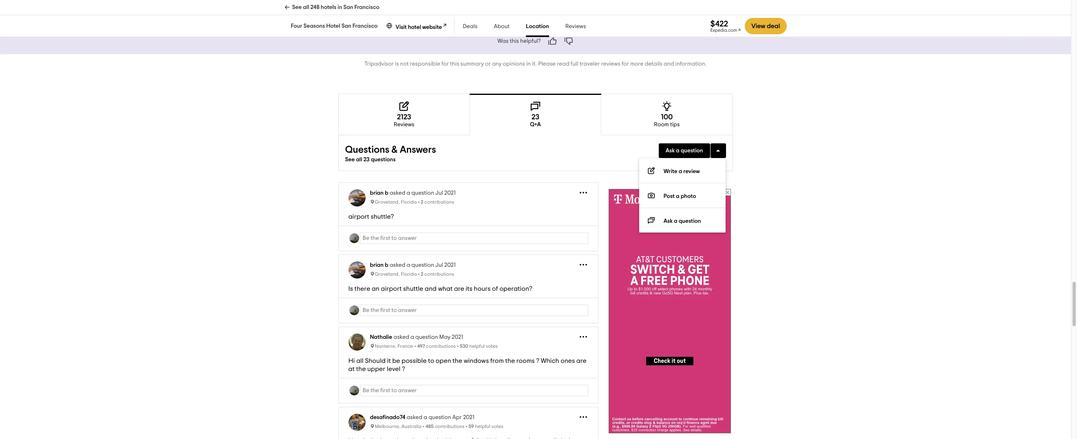 Task type: locate. For each thing, give the bounding box(es) containing it.
1 horizontal spatial this
[[510, 38, 519, 44]]

hi all   should it be possible to open the windows from the rooms ?   which ones are at the upper level ? link
[[348, 357, 589, 374]]

0 vertical spatial francisco
[[354, 4, 380, 10]]

hi
[[348, 358, 355, 365]]

room
[[654, 122, 669, 128]]

question
[[681, 148, 703, 154], [412, 191, 434, 196], [679, 219, 701, 224], [412, 263, 434, 268], [415, 335, 438, 341], [429, 415, 451, 421]]

b for shuttle?
[[385, 191, 388, 196]]

desafinado74 link
[[370, 415, 405, 421]]

tips
[[670, 122, 680, 128]]

23
[[532, 114, 539, 121], [364, 157, 370, 163]]

1 horizontal spatial the
[[453, 358, 462, 365]]

1 brian b asked a question jul 2021 from the top
[[370, 191, 456, 196]]

0 horizontal spatial see
[[292, 4, 302, 10]]

ask a question up write a review link
[[666, 148, 703, 154]]

2
[[421, 200, 423, 205], [421, 272, 423, 277]]

0 vertical spatial 2 contributions
[[421, 200, 454, 205]]

contributions down apr on the left bottom of the page
[[435, 425, 465, 429]]

brian b asked a question jul 2021 up shuttle?
[[370, 191, 456, 196]]

2 contributions
[[421, 200, 454, 205], [421, 272, 454, 277]]

all for hi
[[356, 358, 364, 365]]

1 vertical spatial 2 contributions
[[421, 272, 454, 277]]

1 vertical spatial be the first to answer text field
[[360, 305, 589, 317]]

2021 up 497 contributions 530 helpful votes
[[452, 335, 463, 341]]

votes right 59
[[492, 425, 503, 429]]

level
[[387, 366, 401, 373]]

hours
[[474, 286, 491, 292]]

asked
[[390, 191, 405, 196], [390, 263, 405, 268], [394, 335, 409, 341], [407, 415, 422, 421]]

nathalie
[[370, 335, 392, 341]]

1 vertical spatial jul
[[435, 263, 443, 268]]

in
[[338, 4, 342, 10], [526, 61, 531, 67]]

? right level
[[402, 366, 405, 373]]

asked up shuttle?
[[390, 191, 405, 196]]

1 vertical spatial helpful
[[475, 425, 490, 429]]

in inside 'link'
[[338, 4, 342, 10]]

should
[[365, 358, 386, 365]]

23 down questions
[[364, 157, 370, 163]]

ask a question button
[[659, 144, 710, 158]]

1 2 from the top
[[421, 200, 423, 205]]

in left it. on the top left
[[526, 61, 531, 67]]

1 jul from the top
[[435, 191, 443, 196]]

in right hotels
[[338, 4, 342, 10]]

2 contributions up airport shuttle? link
[[421, 200, 454, 205]]

0 horizontal spatial ?
[[402, 366, 405, 373]]

0 vertical spatial in
[[338, 4, 342, 10]]

2021 up 59
[[463, 415, 475, 421]]

francisco
[[354, 4, 380, 10], [353, 23, 378, 29]]

brian b asked a question jul 2021 up the shuttle
[[370, 263, 456, 268]]

brian
[[370, 191, 384, 196], [370, 263, 384, 268]]

1 vertical spatial this
[[450, 61, 459, 67]]

0 vertical spatial brian b link
[[370, 191, 388, 196]]

jul up airport shuttle? link
[[435, 191, 443, 196]]

it
[[387, 358, 391, 365]]

for
[[442, 61, 449, 67], [622, 61, 629, 67]]

0 vertical spatial airport
[[348, 214, 369, 220]]

1 2 contributions from the top
[[421, 200, 454, 205]]

all inside hi all   should it be possible to open the windows from the rooms ?   which ones are at the upper level ?
[[356, 358, 364, 365]]

1 b from the top
[[385, 191, 388, 196]]

1 brian b link from the top
[[370, 191, 388, 196]]

1 horizontal spatial and
[[664, 61, 674, 67]]

be the first to answer text field for is there an airport shuttle and what are its hours of operation?
[[360, 305, 589, 317]]

0 vertical spatial votes
[[486, 344, 498, 349]]

reviews up full
[[565, 24, 586, 29]]

hi all   should it be possible to open the windows from the rooms ?   which ones are at the upper level ?
[[348, 358, 587, 373]]

1 horizontal spatial are
[[576, 358, 587, 365]]

0 vertical spatial be the first to answer text field
[[360, 233, 589, 244]]

1 horizontal spatial for
[[622, 61, 629, 67]]

0 horizontal spatial in
[[338, 4, 342, 10]]

1 vertical spatial airport
[[381, 286, 402, 292]]

see down questions
[[345, 157, 355, 163]]

0 vertical spatial ask a question
[[666, 148, 703, 154]]

reviews
[[565, 24, 586, 29], [394, 122, 414, 128]]

1 vertical spatial all
[[356, 157, 362, 163]]

all down questions
[[356, 157, 362, 163]]

upper
[[367, 366, 385, 373]]

post
[[664, 194, 675, 200]]

0 horizontal spatial and
[[425, 286, 437, 292]]

francisco right hotel
[[353, 23, 378, 29]]

1 vertical spatial 23
[[364, 157, 370, 163]]

reviews
[[601, 61, 621, 67]]

2 brian b asked a question jul 2021 from the top
[[370, 263, 456, 268]]

hotel
[[408, 24, 421, 30]]

votes for asked a question may 2021
[[486, 344, 498, 349]]

0 vertical spatial san
[[343, 4, 353, 10]]

0 vertical spatial 23
[[532, 114, 539, 121]]

this right was
[[510, 38, 519, 44]]

497 contributions 530 helpful votes
[[417, 344, 498, 349]]

2021
[[444, 191, 456, 196], [444, 263, 456, 268], [452, 335, 463, 341], [463, 415, 475, 421]]

questions & answers see all 23 questions
[[345, 145, 436, 163]]

brian b link up shuttle?
[[370, 191, 388, 196]]

0 vertical spatial ?
[[536, 358, 539, 365]]

23 inside the questions & answers see all 23 questions
[[364, 157, 370, 163]]

san right hotels
[[343, 4, 353, 10]]

all right the hi
[[356, 358, 364, 365]]

post a photo
[[664, 194, 696, 200]]

0 vertical spatial reviews
[[565, 24, 586, 29]]

the right at
[[356, 366, 366, 373]]

this left 'summary'
[[450, 61, 459, 67]]

2 2 from the top
[[421, 272, 423, 277]]

is there an airport shuttle and what are its hours of operation?
[[348, 286, 532, 292]]

see
[[292, 4, 302, 10], [345, 157, 355, 163]]

2 jul from the top
[[435, 263, 443, 268]]

0 vertical spatial ask
[[666, 148, 675, 154]]

0 vertical spatial see
[[292, 4, 302, 10]]

1 horizontal spatial ?
[[536, 358, 539, 365]]

1 vertical spatial ?
[[402, 366, 405, 373]]

1 vertical spatial votes
[[492, 425, 503, 429]]

shuttle?
[[371, 214, 394, 220]]

2 horizontal spatial the
[[505, 358, 515, 365]]

ask up the write
[[666, 148, 675, 154]]

2 brian from the top
[[370, 263, 384, 268]]

2 be the first to answer text field from the top
[[360, 305, 589, 317]]

1 horizontal spatial airport
[[381, 286, 402, 292]]

francisco inside see all 248 hotels in san francisco 'link'
[[354, 4, 380, 10]]

0 vertical spatial are
[[454, 286, 464, 292]]

497
[[417, 344, 425, 349]]

an
[[372, 286, 380, 292]]

its
[[466, 286, 473, 292]]

the right "open"
[[453, 358, 462, 365]]

brian b asked a question jul 2021 for there
[[370, 263, 456, 268]]

is
[[348, 286, 353, 292]]

it.
[[532, 61, 537, 67]]

jul up is there an airport shuttle and what are its hours of operation?
[[435, 263, 443, 268]]

shuttle
[[403, 286, 423, 292]]

0 vertical spatial helpful
[[469, 344, 485, 349]]

1 vertical spatial brian b link
[[370, 263, 388, 268]]

helpful right 59
[[475, 425, 490, 429]]

ones
[[561, 358, 575, 365]]

answers
[[400, 145, 436, 155]]

helpful
[[469, 344, 485, 349], [475, 425, 490, 429]]

?
[[536, 358, 539, 365], [402, 366, 405, 373]]

0 vertical spatial 2
[[421, 200, 423, 205]]

for left the more
[[622, 61, 629, 67]]

ask down post
[[664, 219, 673, 224]]

a inside button
[[676, 148, 680, 154]]

helpful right 530
[[469, 344, 485, 349]]

apr
[[452, 415, 462, 421]]

2 2 contributions from the top
[[421, 272, 454, 277]]

0 vertical spatial brian
[[370, 191, 384, 196]]

2 b from the top
[[385, 263, 388, 268]]

see left the 248
[[292, 4, 302, 10]]

and
[[664, 61, 674, 67], [425, 286, 437, 292]]

23 inside 23 q+a
[[532, 114, 539, 121]]

ask a question down post a photo on the top of page
[[664, 219, 701, 224]]

23 up q+a
[[532, 114, 539, 121]]

contributions
[[424, 200, 454, 205], [424, 272, 454, 277], [426, 344, 456, 349], [435, 425, 465, 429]]

tripadvisor is not responsible for this summary or any opinions in it. please read full traveler reviews for more details and information.
[[364, 61, 707, 67]]

votes for asked a question apr 2021
[[492, 425, 503, 429]]

2 brian b link from the top
[[370, 263, 388, 268]]

0 vertical spatial b
[[385, 191, 388, 196]]

2 contributions for shuttle?
[[421, 200, 454, 205]]

1 vertical spatial in
[[526, 61, 531, 67]]

Be the first to answer text field
[[360, 233, 589, 244], [360, 305, 589, 317]]

is
[[395, 61, 399, 67]]

? right rooms
[[536, 358, 539, 365]]

brian up an
[[370, 263, 384, 268]]

1 vertical spatial francisco
[[353, 23, 378, 29]]

francisco up four seasons hotel san francisco
[[354, 4, 380, 10]]

airport right an
[[381, 286, 402, 292]]

windows
[[464, 358, 489, 365]]

530
[[460, 344, 468, 349]]

1 brian from the top
[[370, 191, 384, 196]]

0 horizontal spatial 23
[[364, 157, 370, 163]]

1 vertical spatial ask
[[664, 219, 673, 224]]

san
[[343, 4, 353, 10], [342, 23, 351, 29]]

1 vertical spatial brian b asked a question jul 2021
[[370, 263, 456, 268]]

1 vertical spatial 2
[[421, 272, 423, 277]]

1 vertical spatial see
[[345, 157, 355, 163]]

and right details
[[664, 61, 674, 67]]

0 vertical spatial brian b asked a question jul 2021
[[370, 191, 456, 196]]

0 vertical spatial jul
[[435, 191, 443, 196]]

1 horizontal spatial 23
[[532, 114, 539, 121]]

responsible
[[410, 61, 440, 67]]

this
[[510, 38, 519, 44], [450, 61, 459, 67]]

ask a question
[[666, 148, 703, 154], [664, 219, 701, 224]]

the
[[453, 358, 462, 365], [505, 358, 515, 365], [356, 366, 366, 373]]

questions
[[345, 145, 389, 155]]

&
[[392, 145, 398, 155]]

votes up from
[[486, 344, 498, 349]]

airport left shuttle?
[[348, 214, 369, 220]]

2 vertical spatial all
[[356, 358, 364, 365]]

brian b link up an
[[370, 263, 388, 268]]

the right from
[[505, 358, 515, 365]]

all left the 248
[[303, 4, 309, 10]]

1 be the first to answer text field from the top
[[360, 233, 589, 244]]

1 vertical spatial and
[[425, 286, 437, 292]]

2 for from the left
[[622, 61, 629, 67]]

reviews down 2123
[[394, 122, 414, 128]]

view deal button
[[745, 18, 787, 34]]

1 vertical spatial brian
[[370, 263, 384, 268]]

are right ones
[[576, 358, 587, 365]]

see inside 'link'
[[292, 4, 302, 10]]

2 contributions for there
[[421, 272, 454, 277]]

san right hotel
[[342, 23, 351, 29]]

2123 reviews
[[394, 114, 414, 128]]

brian b link for there
[[370, 263, 388, 268]]

1 vertical spatial b
[[385, 263, 388, 268]]

1 vertical spatial reviews
[[394, 122, 414, 128]]

1 horizontal spatial in
[[526, 61, 531, 67]]

and left the "what"
[[425, 286, 437, 292]]

2 contributions up is there an airport shuttle and what are its hours of operation?
[[421, 272, 454, 277]]

airport
[[348, 214, 369, 220], [381, 286, 402, 292]]

for right responsible
[[442, 61, 449, 67]]

1 horizontal spatial see
[[345, 157, 355, 163]]

airport shuttle?
[[348, 214, 394, 220]]

brian up shuttle?
[[370, 191, 384, 196]]

Be the first to answer text field
[[360, 385, 589, 397]]

0 vertical spatial this
[[510, 38, 519, 44]]

1 vertical spatial are
[[576, 358, 587, 365]]

brian b asked a question jul 2021 for shuttle?
[[370, 191, 456, 196]]

0 horizontal spatial for
[[442, 61, 449, 67]]

are left its
[[454, 286, 464, 292]]

question inside button
[[681, 148, 703, 154]]

be the first to answer text field down its
[[360, 305, 589, 317]]

0 vertical spatial all
[[303, 4, 309, 10]]

be the first to answer text field down airport shuttle? link
[[360, 233, 589, 244]]

a
[[676, 148, 680, 154], [679, 169, 682, 175], [407, 191, 410, 196], [676, 194, 680, 200], [674, 219, 678, 224], [407, 263, 410, 268], [411, 335, 414, 341], [424, 415, 427, 421]]



Task type: vqa. For each thing, say whether or not it's contained in the screenshot.
"Please"
yes



Task type: describe. For each thing, give the bounding box(es) containing it.
about
[[494, 24, 510, 29]]

2 for shuttle?
[[421, 200, 423, 205]]

see all 248 hotels in san francisco
[[292, 4, 380, 10]]

visit hotel website
[[396, 24, 442, 30]]

q+a
[[530, 122, 541, 128]]

100 room tips
[[654, 114, 680, 128]]

helpful for desafinado74 asked a question apr 2021
[[475, 425, 490, 429]]

$422
[[710, 20, 728, 28]]

2021 up airport shuttle? link
[[444, 191, 456, 196]]

1 horizontal spatial reviews
[[565, 24, 586, 29]]

operation?
[[500, 286, 532, 292]]

brian for shuttle?
[[370, 191, 384, 196]]

all for see
[[303, 4, 309, 10]]

review
[[684, 169, 700, 175]]

2123
[[397, 114, 411, 121]]

59
[[469, 425, 474, 429]]

brian for there
[[370, 263, 384, 268]]

asked right desafinado74
[[407, 415, 422, 421]]

jul for shuttle?
[[435, 191, 443, 196]]

visit
[[396, 24, 407, 30]]

1 vertical spatial ask a question
[[664, 219, 701, 224]]

helpful?
[[520, 38, 541, 44]]

expedia.com
[[710, 28, 737, 32]]

0 vertical spatial and
[[664, 61, 674, 67]]

was
[[498, 38, 509, 44]]

nathalie asked a question may 2021
[[370, 335, 463, 341]]

100
[[661, 114, 673, 121]]

photo
[[681, 194, 696, 200]]

are inside hi all   should it be possible to open the windows from the rooms ?   which ones are at the upper level ?
[[576, 358, 587, 365]]

2021 up the "what"
[[444, 263, 456, 268]]

desafinado74
[[370, 415, 405, 421]]

four seasons hotel san francisco
[[291, 23, 378, 29]]

website
[[422, 24, 442, 30]]

read
[[557, 61, 570, 67]]

four
[[291, 23, 302, 29]]

questions
[[371, 157, 396, 163]]

write
[[664, 169, 678, 175]]

0 horizontal spatial this
[[450, 61, 459, 67]]

contributions down "may" at the left of page
[[426, 344, 456, 349]]

was this helpful?
[[498, 38, 541, 44]]

not
[[400, 61, 409, 67]]

0 horizontal spatial airport
[[348, 214, 369, 220]]

see all 248 hotels in san francisco link
[[284, 0, 380, 15]]

visit hotel website link
[[386, 21, 448, 31]]

nathalie link
[[370, 335, 392, 341]]

information.
[[675, 61, 707, 67]]

ask a question inside button
[[666, 148, 703, 154]]

ask inside button
[[666, 148, 675, 154]]

2 for there
[[421, 272, 423, 277]]

rooms
[[516, 358, 535, 365]]

there
[[355, 286, 370, 292]]

all inside the questions & answers see all 23 questions
[[356, 157, 362, 163]]

be
[[392, 358, 400, 365]]

what
[[438, 286, 453, 292]]

san inside 'link'
[[343, 4, 353, 10]]

helpful for nathalie asked a question may 2021
[[469, 344, 485, 349]]

contributions up is there an airport shuttle and what are its hours of operation?
[[424, 272, 454, 277]]

b for there
[[385, 263, 388, 268]]

view deal
[[751, 23, 780, 29]]

485
[[426, 425, 434, 429]]

asked right nathalie 'link'
[[394, 335, 409, 341]]

desafinado74 asked a question apr 2021
[[370, 415, 475, 421]]

more
[[630, 61, 644, 67]]

airport shuttle? link
[[348, 213, 589, 221]]

0 horizontal spatial are
[[454, 286, 464, 292]]

is there an airport shuttle and what are its hours of operation? link
[[348, 285, 589, 293]]

be the first to answer text field for airport shuttle?
[[360, 233, 589, 244]]

advertisement region
[[609, 189, 731, 434]]

hotel
[[326, 23, 340, 29]]

at
[[348, 366, 355, 373]]

which
[[541, 358, 559, 365]]

summary
[[461, 61, 484, 67]]

seasons
[[304, 23, 325, 29]]

to
[[428, 358, 434, 365]]

0 horizontal spatial the
[[356, 366, 366, 373]]

23 q+a
[[530, 114, 541, 128]]

deals
[[463, 24, 478, 29]]

write a review link
[[639, 159, 726, 184]]

full
[[571, 61, 578, 67]]

details
[[645, 61, 663, 67]]

asked up the shuttle
[[390, 263, 405, 268]]

248
[[310, 4, 320, 10]]

jul for there
[[435, 263, 443, 268]]

of
[[492, 286, 498, 292]]

view
[[751, 23, 766, 29]]

location
[[526, 24, 549, 29]]

traveler
[[580, 61, 600, 67]]

tripadvisor
[[364, 61, 394, 67]]

please
[[538, 61, 556, 67]]

or
[[485, 61, 491, 67]]

485 contributions 59 helpful votes
[[426, 425, 503, 429]]

see inside the questions & answers see all 23 questions
[[345, 157, 355, 163]]

write a review
[[664, 169, 700, 175]]

1 for from the left
[[442, 61, 449, 67]]

contributions up airport shuttle? link
[[424, 200, 454, 205]]

brian b link for shuttle?
[[370, 191, 388, 196]]

may
[[439, 335, 451, 341]]

from
[[490, 358, 504, 365]]

possible
[[402, 358, 427, 365]]

1 vertical spatial san
[[342, 23, 351, 29]]

any
[[492, 61, 502, 67]]

open
[[436, 358, 451, 365]]

opinions
[[503, 61, 525, 67]]

0 horizontal spatial reviews
[[394, 122, 414, 128]]



